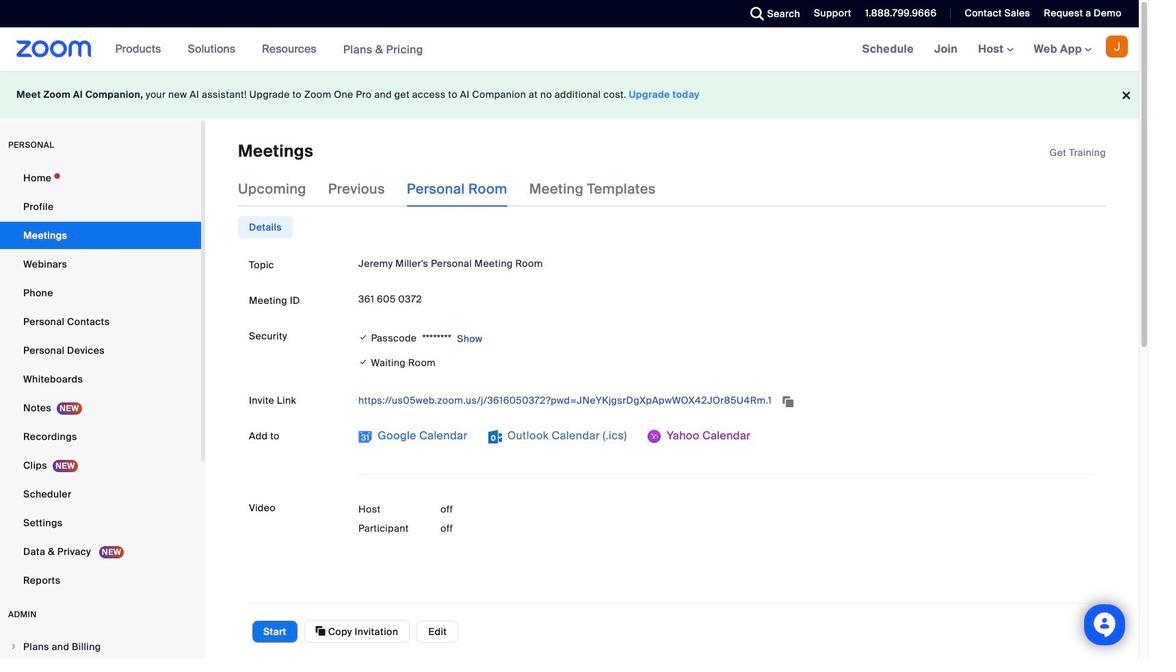 Task type: locate. For each thing, give the bounding box(es) containing it.
checked image
[[359, 356, 369, 370]]

add to google calendar image
[[359, 430, 372, 444]]

banner
[[0, 27, 1140, 72]]

footer
[[0, 71, 1140, 118]]

application
[[1050, 146, 1107, 159], [359, 390, 1096, 412]]

add to outlook calendar (.ics) image
[[488, 430, 502, 444]]

1 vertical spatial application
[[359, 390, 1096, 412]]

tab
[[238, 217, 293, 238]]

tabs of meeting tab list
[[238, 171, 678, 207]]

tab list
[[238, 217, 293, 238]]

checked image
[[359, 331, 369, 344]]

menu item
[[0, 634, 201, 659]]



Task type: describe. For each thing, give the bounding box(es) containing it.
meetings navigation
[[853, 27, 1140, 72]]

copy image
[[316, 625, 326, 637]]

profile picture image
[[1107, 36, 1129, 57]]

0 vertical spatial application
[[1050, 146, 1107, 159]]

zoom logo image
[[16, 40, 91, 57]]

right image
[[10, 643, 18, 651]]

add to yahoo calendar image
[[648, 430, 662, 444]]

product information navigation
[[105, 27, 434, 72]]

personal menu menu
[[0, 164, 201, 595]]



Task type: vqa. For each thing, say whether or not it's contained in the screenshot.
Sso, corresponding to Upgrade
no



